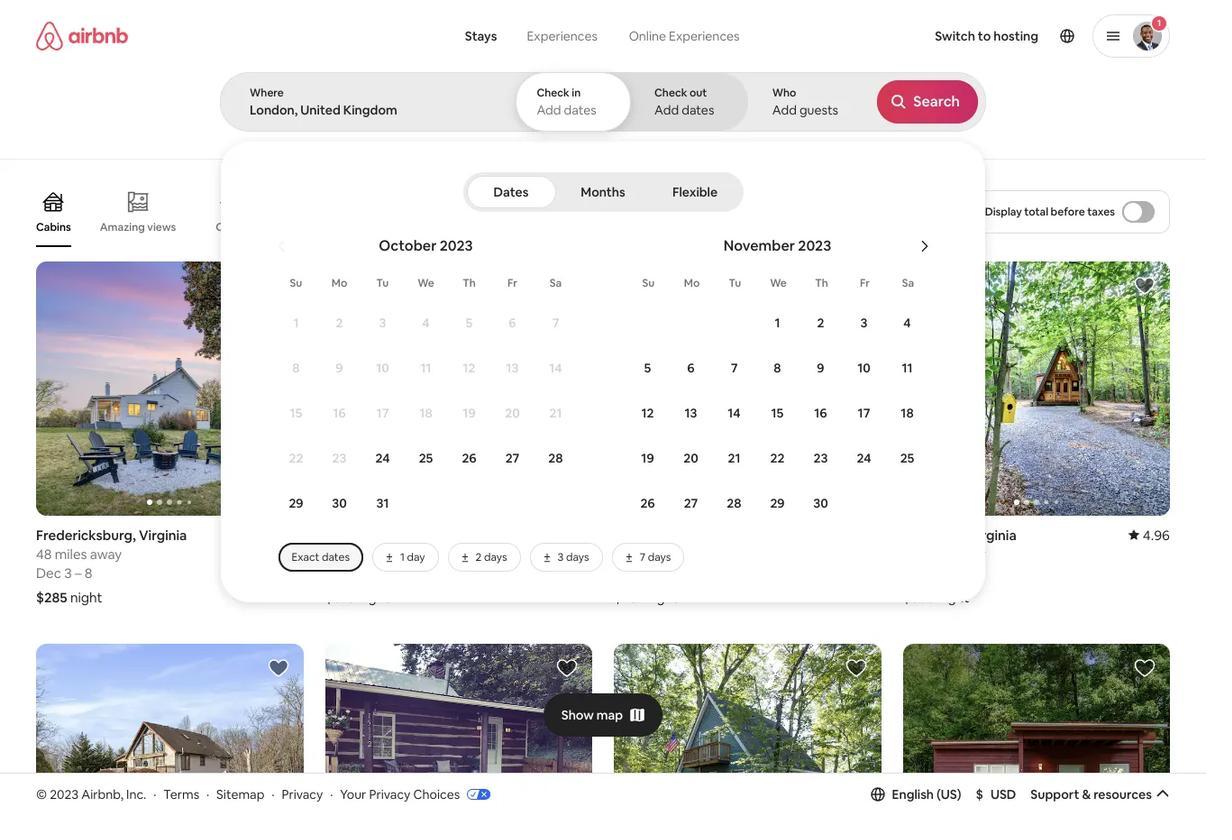 Task type: locate. For each thing, give the bounding box(es) containing it.
1 horizontal spatial mo
[[684, 276, 700, 290]]

6 for topmost the 6 button
[[509, 315, 516, 331]]

exact dates
[[292, 550, 350, 565]]

night right $316
[[358, 589, 390, 606]]

13 button
[[491, 346, 534, 390], [670, 391, 713, 435]]

check left out
[[655, 86, 688, 100]]

1
[[1158, 17, 1162, 29], [294, 315, 299, 331], [775, 315, 781, 331], [400, 550, 405, 565], [642, 564, 647, 581]]

1 horizontal spatial 9
[[817, 360, 825, 376]]

day
[[407, 550, 425, 565]]

0 horizontal spatial 5
[[353, 564, 360, 581]]

dates down in
[[564, 102, 597, 118]]

dates button
[[467, 176, 556, 208]]

$285
[[36, 589, 67, 606]]

0 horizontal spatial 4
[[422, 315, 430, 331]]

· right inc. at the left bottom of the page
[[153, 786, 156, 802]]

2 for november 2023
[[817, 315, 825, 331]]

days for 7 days
[[648, 550, 671, 565]]

26
[[462, 450, 477, 466], [641, 495, 655, 511]]

experiences right online on the top right
[[669, 28, 740, 44]]

1 horizontal spatial 25 button
[[886, 436, 929, 480]]

experiences
[[527, 28, 598, 44], [669, 28, 740, 44]]

2 button for november 2023
[[799, 301, 843, 344]]

2023 right november
[[798, 236, 832, 255]]

1 vertical spatial 14
[[728, 405, 741, 421]]

night right $305
[[938, 589, 970, 606]]

1 check from the left
[[537, 86, 570, 100]]

4 miles from the left
[[919, 545, 952, 562]]

0 horizontal spatial 28 button
[[534, 436, 578, 480]]

15 button
[[275, 391, 318, 435], [756, 391, 799, 435]]

4.92
[[276, 526, 303, 543]]

2 experiences from the left
[[669, 28, 740, 44]]

1 button for october
[[275, 301, 318, 344]]

months button
[[560, 176, 647, 208]]

– for 8
[[75, 564, 82, 581]]

0 horizontal spatial sa
[[550, 276, 562, 290]]

17 button
[[361, 391, 404, 435], [843, 391, 886, 435]]

1 nov from the left
[[325, 564, 350, 581]]

night right "$231"
[[646, 589, 678, 606]]

privacy right your
[[369, 786, 411, 802]]

1 29 button from the left
[[275, 482, 318, 525]]

tu down october
[[377, 276, 389, 290]]

17
[[377, 405, 389, 421], [858, 405, 871, 421]]

2 away from the left
[[376, 545, 408, 562]]

1 horizontal spatial 1 button
[[756, 301, 799, 344]]

1 29 from the left
[[289, 495, 304, 511]]

miles for haymarket,
[[341, 545, 373, 562]]

0 horizontal spatial 27
[[506, 450, 520, 466]]

14
[[549, 360, 562, 376], [728, 405, 741, 421]]

0 horizontal spatial 30
[[332, 495, 347, 511]]

1 18 from the left
[[420, 405, 433, 421]]

1 mo from the left
[[332, 276, 347, 290]]

– down hedgesville, at the right of the page
[[650, 564, 657, 581]]

dates for check out add dates
[[682, 102, 715, 118]]

2 10 button from the left
[[843, 346, 886, 390]]

1 2 button from the left
[[318, 301, 361, 344]]

1 1 button from the left
[[275, 301, 318, 344]]

nov down 50
[[614, 564, 639, 581]]

0 horizontal spatial 14
[[549, 360, 562, 376]]

dec
[[36, 564, 61, 581]]

50
[[614, 545, 630, 562]]

0 horizontal spatial 10 button
[[361, 346, 404, 390]]

(us)
[[937, 786, 962, 802]]

0 horizontal spatial 9 button
[[318, 346, 361, 390]]

miles for fredericksburg,
[[55, 545, 87, 562]]

check in add dates
[[537, 86, 597, 118]]

2 1 button from the left
[[756, 301, 799, 344]]

2 29 from the left
[[770, 495, 785, 511]]

days left 3 days
[[484, 550, 507, 565]]

3 down add to wishlist: hedgesville, west virginia icon
[[861, 315, 868, 331]]

switch
[[935, 28, 976, 44]]

add down 'who' at top right
[[773, 102, 797, 118]]

leesburg,
[[903, 526, 966, 543]]

8 button
[[275, 346, 318, 390], [756, 346, 799, 390]]

4 virginia from the left
[[969, 526, 1017, 543]]

2 9 from the left
[[817, 360, 825, 376]]

1 vertical spatial 28 button
[[713, 482, 756, 525]]

1 horizontal spatial 4 button
[[886, 301, 929, 344]]

16 button
[[318, 391, 361, 435], [799, 391, 843, 435]]

night right the $285
[[70, 589, 102, 606]]

1 – from the left
[[75, 564, 82, 581]]

check inside the check in add dates
[[537, 86, 570, 100]]

add inside the check in add dates
[[537, 102, 561, 118]]

privacy left your
[[282, 786, 323, 802]]

1 horizontal spatial fr
[[860, 276, 870, 290]]

2 4 from the left
[[904, 315, 911, 331]]

0 horizontal spatial 6 button
[[491, 301, 534, 344]]

1 virginia from the left
[[139, 526, 187, 543]]

1 horizontal spatial 14
[[728, 405, 741, 421]]

2 button
[[318, 301, 361, 344], [799, 301, 843, 344]]

5
[[466, 315, 473, 331], [644, 360, 651, 376], [353, 564, 360, 581]]

12
[[463, 360, 476, 376], [642, 405, 654, 421]]

2 4 button from the left
[[886, 301, 929, 344]]

add to wishlist: leesburg, virginia image
[[1134, 275, 1156, 297]]

– inside haymarket, virginia 13 miles away nov 5 – 10 $316 night
[[363, 564, 370, 581]]

add to wishlist: hedgesville, west virginia image
[[267, 657, 289, 679]]

©
[[36, 786, 47, 802]]

2 29 button from the left
[[756, 482, 799, 525]]

0 horizontal spatial 13 button
[[491, 346, 534, 390]]

1 vertical spatial 21 button
[[713, 436, 756, 480]]

virginia right leesburg,
[[969, 526, 1017, 543]]

1 17 from the left
[[377, 405, 389, 421]]

1 horizontal spatial 4
[[904, 315, 911, 331]]

7
[[552, 315, 559, 331], [731, 360, 738, 376], [640, 550, 646, 565]]

dates inside check out add dates
[[682, 102, 715, 118]]

virginia for leesburg, virginia
[[969, 526, 1017, 543]]

27
[[506, 450, 520, 466], [684, 495, 698, 511]]

24 for 1st the 24 button
[[376, 450, 390, 466]]

miles inside leesburg, virginia 13 miles away
[[919, 545, 952, 562]]

0 horizontal spatial 4 button
[[404, 301, 448, 344]]

0 horizontal spatial 28
[[549, 450, 563, 466]]

2 17 from the left
[[858, 405, 871, 421]]

1 vertical spatial 28
[[727, 495, 742, 511]]

add inside check out add dates
[[655, 102, 679, 118]]

2 horizontal spatial 7
[[731, 360, 738, 376]]

2 30 from the left
[[814, 495, 829, 511]]

virginia inside hedgesville, west virginia 50 miles away nov 1 – 6 $231 night
[[731, 526, 779, 543]]

28 up "4.93 out of 5 average rating" image
[[549, 450, 563, 466]]

away down fredericksburg,
[[90, 545, 122, 562]]

away down haymarket,
[[376, 545, 408, 562]]

2 23 button from the left
[[799, 436, 843, 480]]

1 horizontal spatial 30
[[814, 495, 829, 511]]

miles down hedgesville, at the right of the page
[[633, 545, 665, 562]]

dates
[[564, 102, 597, 118], [682, 102, 715, 118], [322, 550, 350, 565]]

30 button
[[318, 482, 361, 525], [799, 482, 843, 525]]

0 vertical spatial 28
[[549, 450, 563, 466]]

group
[[36, 177, 861, 247], [36, 262, 303, 516], [325, 262, 592, 516], [614, 262, 882, 516], [903, 262, 1171, 516], [36, 644, 303, 816], [325, 644, 592, 816], [614, 644, 882, 816], [903, 644, 1171, 816]]

2023 for october
[[440, 236, 473, 255]]

away down west
[[668, 545, 700, 562]]

1 button
[[275, 301, 318, 344], [756, 301, 799, 344]]

5 inside haymarket, virginia 13 miles away nov 5 – 10 $316 night
[[353, 564, 360, 581]]

online experiences link
[[613, 18, 756, 54]]

english (us) button
[[871, 786, 962, 802]]

miles
[[55, 545, 87, 562], [341, 545, 373, 562], [633, 545, 665, 562], [919, 545, 952, 562]]

3 button down october
[[361, 301, 404, 344]]

© 2023 airbnb, inc. ·
[[36, 786, 156, 802]]

virginia inside the fredericksburg, virginia 48 miles away dec 3 – 8 $285 night
[[139, 526, 187, 543]]

1 3 button from the left
[[361, 301, 404, 344]]

1 vertical spatial 12 button
[[626, 391, 670, 435]]

2 virginia from the left
[[402, 526, 450, 543]]

th down october 2023
[[463, 276, 476, 290]]

24
[[376, 450, 390, 466], [857, 450, 872, 466]]

–
[[75, 564, 82, 581], [363, 564, 370, 581], [650, 564, 657, 581]]

3 right dec on the left bottom
[[64, 564, 72, 581]]

4 night from the left
[[938, 589, 970, 606]]

8 for first the 8 button from left
[[293, 360, 300, 376]]

2 miles from the left
[[341, 545, 373, 562]]

0 horizontal spatial 7 button
[[534, 301, 578, 344]]

1 horizontal spatial 18
[[901, 405, 914, 421]]

1 horizontal spatial 24 button
[[843, 436, 886, 480]]

0 horizontal spatial 24
[[376, 450, 390, 466]]

2 15 from the left
[[772, 405, 784, 421]]

1 horizontal spatial 24
[[857, 450, 872, 466]]

0 horizontal spatial 22
[[289, 450, 303, 466]]

1 fr from the left
[[508, 276, 518, 290]]

0 horizontal spatial 29 button
[[275, 482, 318, 525]]

0 horizontal spatial fr
[[508, 276, 518, 290]]

2 check from the left
[[655, 86, 688, 100]]

1 30 from the left
[[332, 495, 347, 511]]

2 2 button from the left
[[799, 301, 843, 344]]

– down haymarket,
[[363, 564, 370, 581]]

28 button up west
[[713, 482, 756, 525]]

dates down out
[[682, 102, 715, 118]]

tab list
[[467, 172, 740, 212]]

we down october 2023
[[418, 276, 434, 290]]

1 horizontal spatial 5
[[466, 315, 473, 331]]

1 vertical spatial 12
[[642, 405, 654, 421]]

1 horizontal spatial sa
[[902, 276, 915, 290]]

1 horizontal spatial 15 button
[[756, 391, 799, 435]]

13 inside leesburg, virginia 13 miles away
[[903, 545, 916, 562]]

2 privacy from the left
[[369, 786, 411, 802]]

omg!
[[216, 220, 245, 234]]

0 horizontal spatial 21 button
[[534, 391, 578, 435]]

check left in
[[537, 86, 570, 100]]

virginia for haymarket, virginia
[[402, 526, 450, 543]]

1 experiences from the left
[[527, 28, 598, 44]]

nov up $316
[[325, 564, 350, 581]]

th left add to wishlist: hedgesville, west virginia icon
[[815, 276, 829, 290]]

calendar application
[[242, 217, 1207, 572]]

4 away from the left
[[954, 545, 986, 562]]

0 horizontal spatial 11 button
[[404, 346, 448, 390]]

2 vertical spatial 7
[[640, 550, 646, 565]]

away inside hedgesville, west virginia 50 miles away nov 1 – 6 $231 night
[[668, 545, 700, 562]]

2 24 from the left
[[857, 450, 872, 466]]

1 · from the left
[[153, 786, 156, 802]]

4.93 out of 5 average rating image
[[551, 526, 592, 543]]

2 horizontal spatial 5
[[644, 360, 651, 376]]

8 for 1st the 8 button from right
[[774, 360, 782, 376]]

0 horizontal spatial 3 button
[[361, 301, 404, 344]]

0 horizontal spatial 9
[[336, 360, 343, 376]]

1 horizontal spatial th
[[815, 276, 829, 290]]

6 button
[[491, 301, 534, 344], [670, 346, 713, 390]]

out
[[690, 86, 707, 100]]

0 vertical spatial 6
[[509, 315, 516, 331]]

1 18 button from the left
[[404, 391, 448, 435]]

1 horizontal spatial 18 button
[[886, 391, 929, 435]]

add to wishlist: hedgesville, west virginia image
[[845, 275, 867, 297]]

1 day
[[400, 550, 425, 565]]

support & resources button
[[1031, 786, 1170, 802]]

– inside the fredericksburg, virginia 48 miles away dec 3 – 8 $285 night
[[75, 564, 82, 581]]

2 25 from the left
[[901, 450, 915, 466]]

add to wishlist: reva, virginia image
[[1134, 657, 1156, 679]]

25
[[419, 450, 433, 466], [901, 450, 915, 466]]

virginia for fredericksburg, virginia
[[139, 526, 187, 543]]

1 horizontal spatial 23
[[814, 450, 828, 466]]

1 su from the left
[[290, 276, 302, 290]]

profile element
[[784, 0, 1171, 72]]

experiences inside experiences 'button'
[[527, 28, 598, 44]]

3 inside the fredericksburg, virginia 48 miles away dec 3 – 8 $285 night
[[64, 564, 72, 581]]

1 24 button from the left
[[361, 436, 404, 480]]

miles down leesburg,
[[919, 545, 952, 562]]

away for haymarket,
[[376, 545, 408, 562]]

4.92 out of 5 average rating image
[[262, 526, 303, 543]]

3 button for october 2023
[[361, 301, 404, 344]]

add
[[537, 102, 561, 118], [655, 102, 679, 118], [773, 102, 797, 118]]

virginia right west
[[731, 526, 779, 543]]

dates inside the check in add dates
[[564, 102, 597, 118]]

1 vertical spatial 27 button
[[670, 482, 713, 525]]

online experiences
[[629, 28, 740, 44]]

0 horizontal spatial 25
[[419, 450, 433, 466]]

1 24 from the left
[[376, 450, 390, 466]]

virginia right fredericksburg,
[[139, 526, 187, 543]]

1 8 button from the left
[[275, 346, 318, 390]]

1 horizontal spatial 19
[[641, 450, 654, 466]]

tab list containing dates
[[467, 172, 740, 212]]

2 18 button from the left
[[886, 391, 929, 435]]

1 vertical spatial 6
[[687, 360, 695, 376]]

add down online experiences
[[655, 102, 679, 118]]

0 vertical spatial 14
[[549, 360, 562, 376]]

1 night from the left
[[70, 589, 102, 606]]

2 tu from the left
[[729, 276, 742, 290]]

miles down fredericksburg,
[[55, 545, 87, 562]]

away inside leesburg, virginia 13 miles away
[[954, 545, 986, 562]]

1 horizontal spatial 21
[[728, 450, 741, 466]]

2 we from the left
[[770, 276, 787, 290]]

1 horizontal spatial days
[[566, 550, 589, 565]]

miles inside haymarket, virginia 13 miles away nov 5 – 10 $316 night
[[341, 545, 373, 562]]

1 horizontal spatial we
[[770, 276, 787, 290]]

2 – from the left
[[363, 564, 370, 581]]

6
[[509, 315, 516, 331], [687, 360, 695, 376], [660, 564, 668, 581]]

1 22 from the left
[[289, 450, 303, 466]]

check for check in add dates
[[537, 86, 570, 100]]

1 away from the left
[[90, 545, 122, 562]]

virginia inside haymarket, virginia 13 miles away nov 5 – 10 $316 night
[[402, 526, 450, 543]]

28 button
[[534, 436, 578, 480], [713, 482, 756, 525]]

nov
[[325, 564, 350, 581], [614, 564, 639, 581]]

10 inside haymarket, virginia 13 miles away nov 5 – 10 $316 night
[[373, 564, 387, 581]]

november 2023
[[724, 236, 832, 255]]

miles down haymarket,
[[341, 545, 373, 562]]

0 horizontal spatial 7
[[552, 315, 559, 331]]

21 for the 21 button to the right
[[728, 450, 741, 466]]

0 horizontal spatial mo
[[332, 276, 347, 290]]

dates right "exact"
[[322, 550, 350, 565]]

25 button up 31 button
[[404, 436, 448, 480]]

7 button
[[534, 301, 578, 344], [713, 346, 756, 390]]

0 vertical spatial 28 button
[[534, 436, 578, 480]]

0 horizontal spatial 11
[[421, 360, 432, 376]]

views
[[147, 220, 176, 234]]

None search field
[[220, 0, 1207, 602]]

11 for first 11 button from right
[[902, 360, 913, 376]]

· left your
[[330, 786, 333, 802]]

1 25 from the left
[[419, 450, 433, 466]]

6 inside hedgesville, west virginia 50 miles away nov 1 – 6 $231 night
[[660, 564, 668, 581]]

nov inside haymarket, virginia 13 miles away nov 5 – 10 $316 night
[[325, 564, 350, 581]]

check out add dates
[[655, 86, 715, 118]]

2023 right october
[[440, 236, 473, 255]]

2 horizontal spatial 2
[[817, 315, 825, 331]]

1 add from the left
[[537, 102, 561, 118]]

1 11 from the left
[[421, 360, 432, 376]]

– right dec on the left bottom
[[75, 564, 82, 581]]

28 up west
[[727, 495, 742, 511]]

1 horizontal spatial 2023
[[440, 236, 473, 255]]

1 horizontal spatial 27 button
[[670, 482, 713, 525]]

1 horizontal spatial 3 button
[[843, 301, 886, 344]]

1 vertical spatial 7
[[731, 360, 738, 376]]

we down november 2023
[[770, 276, 787, 290]]

11
[[421, 360, 432, 376], [902, 360, 913, 376]]

3 button down add to wishlist: hedgesville, west virginia icon
[[843, 301, 886, 344]]

add to wishlist: front royal, virginia image
[[845, 657, 867, 679]]

2 mo from the left
[[684, 276, 700, 290]]

away down leesburg,
[[954, 545, 986, 562]]

west
[[694, 526, 728, 543]]

1 horizontal spatial 7
[[640, 550, 646, 565]]

airbnb,
[[81, 786, 124, 802]]

2 add from the left
[[655, 102, 679, 118]]

4 for november 2023
[[904, 315, 911, 331]]

3
[[379, 315, 386, 331], [861, 315, 868, 331], [558, 550, 564, 565], [64, 564, 72, 581]]

1 horizontal spatial 6 button
[[670, 346, 713, 390]]

away inside the fredericksburg, virginia 48 miles away dec 3 – 8 $285 night
[[90, 545, 122, 562]]

days down hedgesville, at the right of the page
[[648, 550, 671, 565]]

days
[[484, 550, 507, 565], [566, 550, 589, 565], [648, 550, 671, 565]]

2 for october 2023
[[336, 315, 343, 331]]

2 3 button from the left
[[843, 301, 886, 344]]

add to wishlist: haymarket, virginia image
[[556, 275, 578, 297]]

3 days from the left
[[648, 550, 671, 565]]

0 horizontal spatial days
[[484, 550, 507, 565]]

2 vertical spatial 5
[[353, 564, 360, 581]]

virginia inside leesburg, virginia 13 miles away
[[969, 526, 1017, 543]]

1 sa from the left
[[550, 276, 562, 290]]

support & resources
[[1031, 786, 1152, 802]]

2 night from the left
[[358, 589, 390, 606]]

1 4 from the left
[[422, 315, 430, 331]]

stays tab panel
[[220, 72, 1207, 602]]

1 11 button from the left
[[404, 346, 448, 390]]

1 23 button from the left
[[318, 436, 361, 480]]

1 17 button from the left
[[361, 391, 404, 435]]

1 15 from the left
[[290, 405, 302, 421]]

2 vertical spatial 6
[[660, 564, 668, 581]]

· right terms link
[[206, 786, 209, 802]]

1 horizontal spatial 2 button
[[799, 301, 843, 344]]

3 miles from the left
[[633, 545, 665, 562]]

10 button
[[361, 346, 404, 390], [843, 346, 886, 390]]

20 button
[[491, 391, 534, 435], [670, 436, 713, 480]]

1 th from the left
[[463, 276, 476, 290]]

1 horizontal spatial check
[[655, 86, 688, 100]]

– for 10
[[363, 564, 370, 581]]

2 22 from the left
[[771, 450, 785, 466]]

1 vertical spatial 20 button
[[670, 436, 713, 480]]

2 days from the left
[[566, 550, 589, 565]]

3 button
[[361, 301, 404, 344], [843, 301, 886, 344]]

1 horizontal spatial 9 button
[[799, 346, 843, 390]]

2 nov from the left
[[614, 564, 639, 581]]

miles inside the fredericksburg, virginia 48 miles away dec 3 – 8 $285 night
[[55, 545, 87, 562]]

2 fr from the left
[[860, 276, 870, 290]]

away inside haymarket, virginia 13 miles away nov 5 – 10 $316 night
[[376, 545, 408, 562]]

3 add from the left
[[773, 102, 797, 118]]

2023 right ©
[[50, 786, 79, 802]]

exact
[[292, 550, 320, 565]]

tu down november
[[729, 276, 742, 290]]

2 horizontal spatial dates
[[682, 102, 715, 118]]

· left privacy link
[[272, 786, 275, 802]]

night inside hedgesville, west virginia 50 miles away nov 1 – 6 $231 night
[[646, 589, 678, 606]]

1 vertical spatial 14 button
[[713, 391, 756, 435]]

in
[[572, 86, 581, 100]]

1 4 button from the left
[[404, 301, 448, 344]]

days down 4.93
[[566, 550, 589, 565]]

cabins
[[36, 220, 71, 234]]

3 button for november 2023
[[843, 301, 886, 344]]

2 8 button from the left
[[756, 346, 799, 390]]

2023
[[440, 236, 473, 255], [798, 236, 832, 255], [50, 786, 79, 802]]

2 horizontal spatial days
[[648, 550, 671, 565]]

1 22 button from the left
[[275, 436, 318, 480]]

0 horizontal spatial experiences
[[527, 28, 598, 44]]

inc.
[[126, 786, 146, 802]]

22 for first 22 button from right
[[771, 450, 785, 466]]

away for fredericksburg,
[[90, 545, 122, 562]]

8 inside the fredericksburg, virginia 48 miles away dec 3 – 8 $285 night
[[85, 564, 92, 581]]

1 horizontal spatial experiences
[[669, 28, 740, 44]]

1 horizontal spatial 25
[[901, 450, 915, 466]]

1 horizontal spatial 6
[[660, 564, 668, 581]]

0 horizontal spatial 6
[[509, 315, 516, 331]]

experiences up in
[[527, 28, 598, 44]]

28 button up "4.93 out of 5 average rating" image
[[534, 436, 578, 480]]

$305 night
[[903, 589, 970, 606]]

0 horizontal spatial 19
[[463, 405, 476, 421]]

check inside check out add dates
[[655, 86, 688, 100]]

fredericksburg, virginia 48 miles away dec 3 – 8 $285 night
[[36, 526, 187, 606]]

0 horizontal spatial 12 button
[[448, 346, 491, 390]]

0 horizontal spatial 23
[[332, 450, 347, 466]]

add down experiences 'button'
[[537, 102, 561, 118]]

virginia up day
[[402, 526, 450, 543]]

24 button
[[361, 436, 404, 480], [843, 436, 886, 480]]

what can we help you find? tab list
[[451, 18, 613, 54]]

1 vertical spatial 26
[[641, 495, 655, 511]]

3 virginia from the left
[[731, 526, 779, 543]]

0 horizontal spatial 22 button
[[275, 436, 318, 480]]

switch to hosting
[[935, 28, 1039, 44]]

1 horizontal spatial 28
[[727, 495, 742, 511]]

25 button up leesburg,
[[886, 436, 929, 480]]

0 horizontal spatial tu
[[377, 276, 389, 290]]

4.96 out of 5 average rating image
[[1129, 526, 1171, 543]]

0 vertical spatial 20
[[505, 405, 520, 421]]

18
[[420, 405, 433, 421], [901, 405, 914, 421]]

1 horizontal spatial 20 button
[[670, 436, 713, 480]]

3 down "4.93 out of 5 average rating" image
[[558, 550, 564, 565]]

2 11 from the left
[[902, 360, 913, 376]]



Task type: describe. For each thing, give the bounding box(es) containing it.
support
[[1031, 786, 1080, 802]]

1 vertical spatial 5 button
[[626, 346, 670, 390]]

october
[[379, 236, 437, 255]]

4.96
[[1143, 526, 1171, 543]]

1 23 from the left
[[332, 450, 347, 466]]

display total before taxes
[[985, 205, 1116, 219]]

night inside haymarket, virginia 13 miles away nov 5 – 10 $316 night
[[358, 589, 390, 606]]

0 horizontal spatial 12
[[463, 360, 476, 376]]

fredericksburg,
[[36, 526, 136, 543]]

your privacy choices
[[340, 786, 460, 802]]

4.93
[[565, 526, 592, 543]]

none search field containing october 2023
[[220, 0, 1207, 602]]

2 23 from the left
[[814, 450, 828, 466]]

0 horizontal spatial 20
[[505, 405, 520, 421]]

away for leesburg,
[[954, 545, 986, 562]]

3 down october
[[379, 315, 386, 331]]

1 9 from the left
[[336, 360, 343, 376]]

2 th from the left
[[815, 276, 829, 290]]

1 10 button from the left
[[361, 346, 404, 390]]

13 inside haymarket, virginia 13 miles away nov 5 – 10 $316 night
[[325, 545, 338, 562]]

6 for bottom the 6 button
[[687, 360, 695, 376]]

2 25 button from the left
[[886, 436, 929, 480]]

1 horizontal spatial 14 button
[[713, 391, 756, 435]]

21 for the topmost the 21 button
[[550, 405, 562, 421]]

switch to hosting link
[[925, 17, 1050, 55]]

2 su from the left
[[643, 276, 655, 290]]

1 tu from the left
[[377, 276, 389, 290]]

online
[[629, 28, 666, 44]]

sitemap
[[217, 786, 265, 802]]

25 for second 25 button from the right
[[419, 450, 433, 466]]

2 15 button from the left
[[756, 391, 799, 435]]

tab list inside stays tab panel
[[467, 172, 740, 212]]

2 sa from the left
[[902, 276, 915, 290]]

2 24 button from the left
[[843, 436, 886, 480]]

0 horizontal spatial 5 button
[[448, 301, 491, 344]]

2 days
[[476, 550, 507, 565]]

2 30 button from the left
[[799, 482, 843, 525]]

&
[[1083, 786, 1091, 802]]

days for 2 days
[[484, 550, 507, 565]]

1 horizontal spatial 27
[[684, 495, 698, 511]]

your privacy choices link
[[340, 786, 491, 803]]

experiences inside online experiences link
[[669, 28, 740, 44]]

dates for check in add dates
[[564, 102, 597, 118]]

1 15 button from the left
[[275, 391, 318, 435]]

2 22 button from the left
[[756, 436, 799, 480]]

november
[[724, 236, 795, 255]]

1 9 button from the left
[[318, 346, 361, 390]]

24 for second the 24 button from left
[[857, 450, 872, 466]]

2 9 button from the left
[[799, 346, 843, 390]]

terms link
[[164, 786, 199, 802]]

display total before taxes button
[[970, 190, 1171, 234]]

$316
[[325, 589, 355, 606]]

Where field
[[250, 102, 486, 118]]

who add guests
[[773, 86, 839, 118]]

31 button
[[361, 482, 404, 525]]

14 for 14 button to the right
[[728, 405, 741, 421]]

1 25 button from the left
[[404, 436, 448, 480]]

amazing views
[[100, 220, 176, 234]]

hedgesville, west virginia 50 miles away nov 1 – 6 $231 night
[[614, 526, 779, 606]]

show map
[[562, 707, 623, 723]]

october 2023
[[379, 236, 473, 255]]

taxes
[[1088, 205, 1116, 219]]

map
[[597, 707, 623, 723]]

months
[[581, 184, 626, 200]]

48
[[36, 545, 52, 562]]

haymarket, virginia 13 miles away nov 5 – 10 $316 night
[[325, 526, 450, 606]]

0 horizontal spatial 26
[[462, 450, 477, 466]]

3 days
[[558, 550, 589, 565]]

amazing
[[100, 220, 145, 234]]

sitemap link
[[217, 786, 265, 802]]

stays button
[[451, 18, 512, 54]]

0 vertical spatial 21 button
[[534, 391, 578, 435]]

leesburg, virginia 13 miles away
[[903, 526, 1017, 562]]

0 vertical spatial 6 button
[[491, 301, 534, 344]]

your
[[340, 786, 366, 802]]

1 privacy from the left
[[282, 786, 323, 802]]

add to wishlist: waynesboro, pennsylvania image
[[556, 657, 578, 679]]

privacy inside your privacy choices link
[[369, 786, 411, 802]]

show map button
[[544, 693, 663, 736]]

english (us)
[[892, 786, 962, 802]]

0 horizontal spatial 26 button
[[448, 436, 491, 480]]

0 vertical spatial 19 button
[[448, 391, 491, 435]]

1 horizontal spatial 20
[[684, 450, 699, 466]]

stays
[[465, 28, 497, 44]]

terms · sitemap · privacy
[[164, 786, 323, 802]]

7 days
[[640, 550, 671, 565]]

$305
[[903, 589, 935, 606]]

hedgesville,
[[614, 526, 692, 543]]

4 · from the left
[[330, 786, 333, 802]]

1 vertical spatial 7 button
[[713, 346, 756, 390]]

4 for october 2023
[[422, 315, 430, 331]]

add for check in add dates
[[537, 102, 561, 118]]

0 vertical spatial 27 button
[[491, 436, 534, 480]]

where
[[250, 86, 284, 100]]

3 · from the left
[[272, 786, 275, 802]]

1 horizontal spatial 26
[[641, 495, 655, 511]]

2 16 button from the left
[[799, 391, 843, 435]]

0 vertical spatial 5
[[466, 315, 473, 331]]

4 button for october 2023
[[404, 301, 448, 344]]

total
[[1025, 205, 1049, 219]]

31
[[377, 495, 389, 511]]

1 horizontal spatial 12
[[642, 405, 654, 421]]

22 for 2nd 22 button from the right
[[289, 450, 303, 466]]

1 vertical spatial 19 button
[[626, 436, 670, 480]]

show
[[562, 707, 594, 723]]

1 horizontal spatial 13 button
[[670, 391, 713, 435]]

1 inside hedgesville, west virginia 50 miles away nov 1 – 6 $231 night
[[642, 564, 647, 581]]

0 horizontal spatial 14 button
[[534, 346, 578, 390]]

1 horizontal spatial 2
[[476, 550, 482, 565]]

0 horizontal spatial dates
[[322, 550, 350, 565]]

terms
[[164, 786, 199, 802]]

resources
[[1094, 786, 1152, 802]]

25 for first 25 button from right
[[901, 450, 915, 466]]

nov inside hedgesville, west virginia 50 miles away nov 1 – 6 $231 night
[[614, 564, 639, 581]]

miles for leesburg,
[[919, 545, 952, 562]]

4 button for november 2023
[[886, 301, 929, 344]]

usd
[[991, 786, 1017, 802]]

add inside who add guests
[[773, 102, 797, 118]]

15 for first 15 button from right
[[772, 405, 784, 421]]

dates
[[494, 184, 529, 200]]

1 horizontal spatial 28 button
[[713, 482, 756, 525]]

to
[[978, 28, 991, 44]]

1 inside dropdown button
[[1158, 17, 1162, 29]]

2 11 button from the left
[[886, 346, 929, 390]]

2 16 from the left
[[815, 405, 828, 421]]

2023 for ©
[[50, 786, 79, 802]]

1 16 button from the left
[[318, 391, 361, 435]]

1 we from the left
[[418, 276, 434, 290]]

night inside the fredericksburg, virginia 48 miles away dec 3 – 8 $285 night
[[70, 589, 102, 606]]

0 vertical spatial 12 button
[[448, 346, 491, 390]]

hosting
[[994, 28, 1039, 44]]

display
[[985, 205, 1022, 219]]

flexible button
[[651, 176, 740, 208]]

group containing amazing views
[[36, 177, 861, 247]]

1 horizontal spatial 26 button
[[626, 482, 670, 525]]

$ usd
[[976, 786, 1017, 802]]

1 horizontal spatial 21 button
[[713, 436, 756, 480]]

add for check out add dates
[[655, 102, 679, 118]]

guests
[[800, 102, 839, 118]]

2 17 button from the left
[[843, 391, 886, 435]]

1 30 button from the left
[[318, 482, 361, 525]]

0 vertical spatial 27
[[506, 450, 520, 466]]

privacy link
[[282, 786, 323, 802]]

1 button
[[1093, 14, 1171, 58]]

0 horizontal spatial 20 button
[[491, 391, 534, 435]]

1 16 from the left
[[333, 405, 346, 421]]

before
[[1051, 205, 1085, 219]]

haymarket,
[[325, 526, 399, 543]]

1 vertical spatial 6 button
[[670, 346, 713, 390]]

1 button for november
[[756, 301, 799, 344]]

14 for the left 14 button
[[549, 360, 562, 376]]

experiences button
[[512, 18, 613, 54]]

check for check out add dates
[[655, 86, 688, 100]]

choices
[[413, 786, 460, 802]]

$
[[976, 786, 984, 802]]

days for 3 days
[[566, 550, 589, 565]]

who
[[773, 86, 797, 100]]

– inside hedgesville, west virginia 50 miles away nov 1 – 6 $231 night
[[650, 564, 657, 581]]

2 button for october 2023
[[318, 301, 361, 344]]

english
[[892, 786, 934, 802]]

2023 for november
[[798, 236, 832, 255]]

$231
[[614, 589, 643, 606]]

11 for 2nd 11 button from the right
[[421, 360, 432, 376]]

2 · from the left
[[206, 786, 209, 802]]

1 vertical spatial 5
[[644, 360, 651, 376]]

flexible
[[673, 184, 718, 200]]

0 vertical spatial 19
[[463, 405, 476, 421]]

miles inside hedgesville, west virginia 50 miles away nov 1 – 6 $231 night
[[633, 545, 665, 562]]

15 for first 15 button from the left
[[290, 405, 302, 421]]

2 18 from the left
[[901, 405, 914, 421]]



Task type: vqa. For each thing, say whether or not it's contained in the screenshot.


